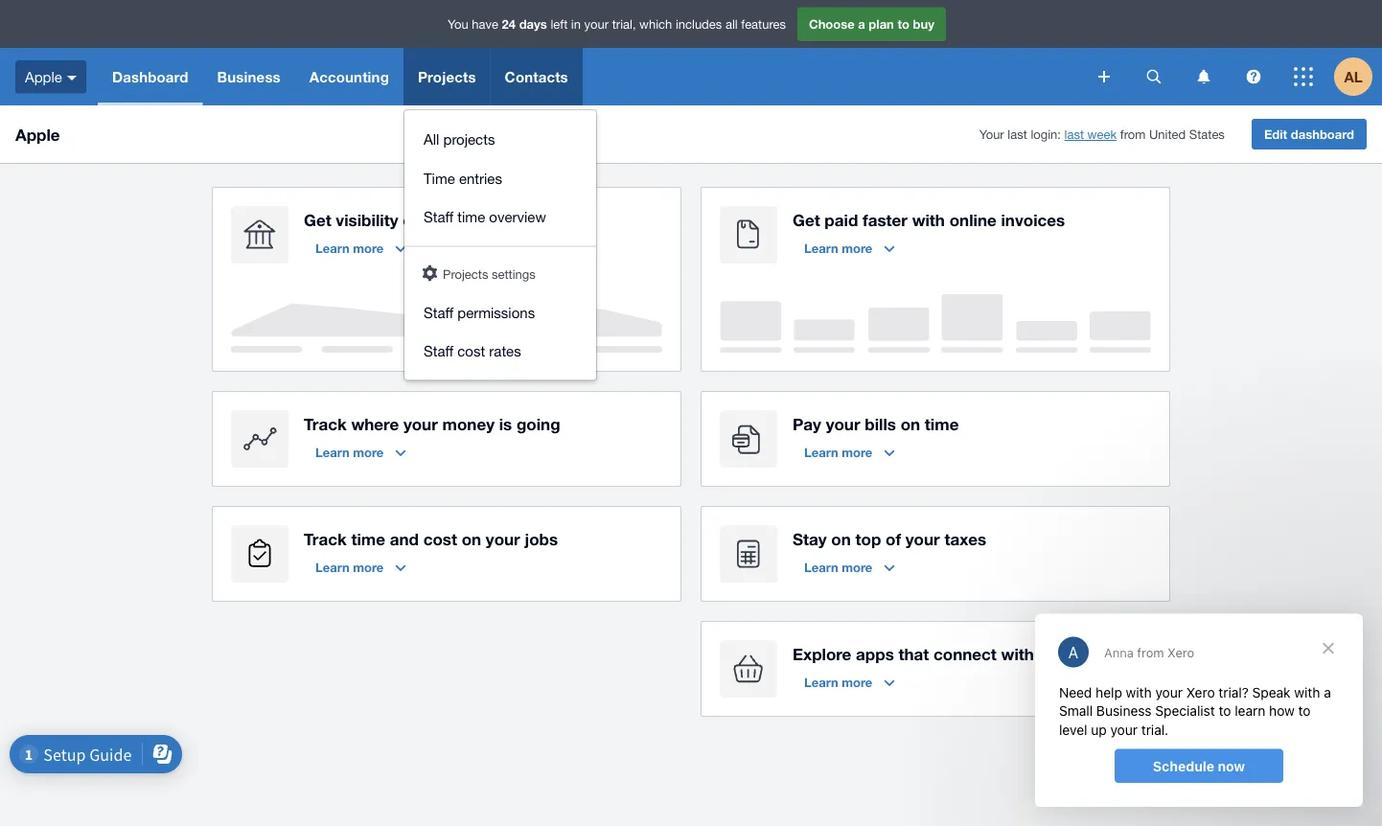 Task type: locate. For each thing, give the bounding box(es) containing it.
permissions
[[458, 304, 535, 321]]

your inside banner
[[584, 17, 609, 31]]

more down the apps
[[842, 675, 873, 690]]

which
[[640, 17, 672, 31]]

your right of
[[906, 529, 940, 548]]

more down pay your bills on time
[[842, 445, 873, 460]]

learn more down stay on the bottom of the page
[[804, 560, 873, 575]]

from
[[1121, 127, 1146, 142]]

your
[[980, 127, 1005, 142]]

1 horizontal spatial with
[[1002, 644, 1034, 664]]

xero
[[1039, 644, 1075, 664]]

contacts button
[[491, 48, 583, 105]]

group containing all projects
[[405, 110, 596, 380]]

list box inside "navigation"
[[405, 110, 596, 380]]

0 horizontal spatial time
[[351, 529, 385, 548]]

apple
[[25, 68, 62, 85], [15, 125, 60, 144]]

learn right track money icon at left
[[315, 445, 350, 460]]

learn more button down where
[[304, 437, 417, 468]]

learn more button down the apps
[[793, 667, 906, 698]]

on left top
[[832, 529, 851, 548]]

1 horizontal spatial cost
[[458, 343, 485, 360]]

learn more button down and
[[304, 552, 417, 583]]

get left visibility
[[304, 210, 331, 229]]

2 vertical spatial staff
[[424, 343, 454, 360]]

1 vertical spatial projects
[[443, 267, 488, 281]]

projects icon image
[[231, 525, 289, 583]]

1 vertical spatial staff
[[424, 304, 454, 321]]

learn more button down top
[[793, 552, 906, 583]]

learn down paid
[[804, 241, 839, 256]]

al
[[1345, 68, 1363, 85]]

0 vertical spatial projects
[[418, 68, 476, 85]]

last left week at the top right of page
[[1065, 127, 1084, 142]]

learn more down paid
[[804, 241, 873, 256]]

all projects
[[424, 131, 495, 148]]

time left and
[[351, 529, 385, 548]]

staff down the time
[[424, 209, 454, 225]]

learn more button down visibility
[[304, 233, 417, 264]]

group
[[405, 110, 596, 380]]

apple button
[[0, 48, 98, 105]]

your right where
[[404, 414, 438, 433]]

learn
[[315, 241, 350, 256], [804, 241, 839, 256], [315, 445, 350, 460], [804, 445, 839, 460], [315, 560, 350, 575], [804, 560, 839, 575], [804, 675, 839, 690]]

learn more for on
[[804, 560, 873, 575]]

get left paid
[[793, 210, 820, 229]]

cost
[[458, 343, 485, 360], [423, 529, 457, 548]]

invoices icon image
[[720, 206, 778, 264]]

1 vertical spatial track
[[304, 529, 347, 548]]

1 get from the left
[[304, 210, 331, 229]]

learn more down track time and cost on your jobs
[[315, 560, 384, 575]]

learn more for your
[[804, 445, 873, 460]]

staff down staff permissions
[[424, 343, 454, 360]]

banner
[[0, 0, 1383, 380]]

your last login: last week from united states
[[980, 127, 1225, 142]]

svg image up week at the top right of page
[[1099, 71, 1110, 82]]

accounting
[[309, 68, 389, 85]]

track
[[304, 414, 347, 433], [304, 529, 347, 548]]

staff time overview
[[424, 209, 546, 225]]

all
[[726, 17, 738, 31]]

over
[[403, 210, 437, 229]]

more for apps
[[842, 675, 873, 690]]

time right bills
[[925, 414, 959, 433]]

more down track time and cost on your jobs
[[353, 560, 384, 575]]

learn for visibility
[[315, 241, 350, 256]]

0 vertical spatial apple
[[25, 68, 62, 85]]

projects down you
[[418, 68, 476, 85]]

learn more for time
[[315, 560, 384, 575]]

al button
[[1335, 48, 1383, 105]]

learn more
[[315, 241, 384, 256], [804, 241, 873, 256], [315, 445, 384, 460], [804, 445, 873, 460], [315, 560, 384, 575], [804, 560, 873, 575], [804, 675, 873, 690]]

last right your
[[1008, 127, 1028, 142]]

list box
[[405, 110, 596, 380]]

2 vertical spatial time
[[351, 529, 385, 548]]

time down time entries
[[458, 209, 485, 225]]

learn more down explore
[[804, 675, 873, 690]]

going
[[517, 414, 561, 433]]

with left xero
[[1002, 644, 1034, 664]]

explore
[[793, 644, 852, 664]]

you have 24 days left in your trial, which includes all features
[[448, 17, 786, 31]]

cost left rates
[[458, 343, 485, 360]]

1 vertical spatial cost
[[423, 529, 457, 548]]

track time and cost on your jobs
[[304, 529, 558, 548]]

more for on
[[842, 560, 873, 575]]

apps
[[856, 644, 894, 664]]

learn more button for your
[[793, 437, 906, 468]]

edit
[[1265, 127, 1288, 141]]

svg image left "dashboard" "link" on the top left
[[67, 76, 77, 80]]

time
[[424, 170, 455, 186]]

svg image
[[1147, 70, 1162, 84], [1198, 70, 1211, 84], [1247, 70, 1261, 84], [1099, 71, 1110, 82], [67, 76, 77, 80]]

dialog
[[1036, 614, 1363, 807]]

1 staff from the top
[[424, 209, 454, 225]]

0 vertical spatial track
[[304, 414, 347, 433]]

learn down pay
[[804, 445, 839, 460]]

1 vertical spatial with
[[1002, 644, 1034, 664]]

2 track from the top
[[304, 529, 347, 548]]

learn more button
[[304, 233, 417, 264], [793, 233, 906, 264], [304, 437, 417, 468], [793, 437, 906, 468], [304, 552, 417, 583], [793, 552, 906, 583], [793, 667, 906, 698]]

left
[[551, 17, 568, 31]]

staff permissions link
[[405, 293, 596, 332]]

with right the faster
[[912, 210, 945, 229]]

navigation containing dashboard
[[98, 48, 1085, 380]]

where
[[351, 414, 399, 433]]

2 staff from the top
[[424, 304, 454, 321]]

time
[[458, 209, 485, 225], [925, 414, 959, 433], [351, 529, 385, 548]]

cost right and
[[423, 529, 457, 548]]

your left jobs
[[486, 529, 520, 548]]

learn more button for paid
[[793, 233, 906, 264]]

settings
[[492, 267, 536, 281]]

on right and
[[462, 529, 481, 548]]

more down top
[[842, 560, 873, 575]]

track for track time and cost on your jobs
[[304, 529, 347, 548]]

2 get from the left
[[793, 210, 820, 229]]

0 horizontal spatial cost
[[423, 529, 457, 548]]

learn more button down paid
[[793, 233, 906, 264]]

staff down header image
[[424, 304, 454, 321]]

0 vertical spatial staff
[[424, 209, 454, 225]]

learn more for apps
[[804, 675, 873, 690]]

get for get visibility over your cash flow
[[304, 210, 331, 229]]

track where your money is going
[[304, 414, 561, 433]]

cash
[[481, 210, 518, 229]]

includes
[[676, 17, 722, 31]]

navigation
[[98, 48, 1085, 380]]

track left where
[[304, 414, 347, 433]]

1 horizontal spatial last
[[1065, 127, 1084, 142]]

0 vertical spatial time
[[458, 209, 485, 225]]

learn down explore
[[804, 675, 839, 690]]

explore apps that connect with xero
[[793, 644, 1075, 664]]

banking icon image
[[231, 206, 289, 264]]

stay on top of your taxes
[[793, 529, 987, 548]]

3 staff from the top
[[424, 343, 454, 360]]

staff permissions
[[424, 304, 535, 321]]

bills icon image
[[720, 410, 778, 468]]

to
[[898, 17, 910, 31]]

staff cost rates link
[[405, 332, 596, 371]]

projects right header image
[[443, 267, 488, 281]]

more
[[353, 241, 384, 256], [842, 241, 873, 256], [353, 445, 384, 460], [842, 445, 873, 460], [353, 560, 384, 575], [842, 560, 873, 575], [842, 675, 873, 690]]

login:
[[1031, 127, 1061, 142]]

learn down visibility
[[315, 241, 350, 256]]

your right over
[[442, 210, 476, 229]]

0 vertical spatial cost
[[458, 343, 485, 360]]

0 horizontal spatial with
[[912, 210, 945, 229]]

0 horizontal spatial get
[[304, 210, 331, 229]]

time inside staff time overview link
[[458, 209, 485, 225]]

1 track from the top
[[304, 414, 347, 433]]

1 horizontal spatial time
[[458, 209, 485, 225]]

get for get paid faster with online invoices
[[793, 210, 820, 229]]

projects inside projects dropdown button
[[418, 68, 476, 85]]

your
[[584, 17, 609, 31], [442, 210, 476, 229], [404, 414, 438, 433], [826, 414, 861, 433], [486, 529, 520, 548], [906, 529, 940, 548]]

staff for staff cost rates
[[424, 343, 454, 360]]

more down where
[[353, 445, 384, 460]]

more for your
[[842, 445, 873, 460]]

top
[[856, 529, 881, 548]]

projects settings
[[443, 267, 536, 281]]

get
[[304, 210, 331, 229], [793, 210, 820, 229]]

learn more down visibility
[[315, 241, 384, 256]]

dashboard link
[[98, 48, 203, 105]]

1 horizontal spatial get
[[793, 210, 820, 229]]

svg image up the united
[[1147, 70, 1162, 84]]

0 vertical spatial with
[[912, 210, 945, 229]]

have
[[472, 17, 499, 31]]

1 vertical spatial time
[[925, 414, 959, 433]]

paid
[[825, 210, 858, 229]]

entries
[[459, 170, 502, 186]]

more down paid
[[842, 241, 873, 256]]

staff time overview link
[[405, 198, 596, 236]]

invoices
[[1001, 210, 1065, 229]]

and
[[390, 529, 419, 548]]

flow
[[522, 210, 555, 229]]

projects inside group
[[443, 267, 488, 281]]

learn more button for visibility
[[304, 233, 417, 264]]

visibility
[[336, 210, 398, 229]]

learn right projects icon
[[315, 560, 350, 575]]

0 horizontal spatial last
[[1008, 127, 1028, 142]]

overview
[[489, 209, 546, 225]]

staff cost rates
[[424, 343, 521, 360]]

learn down stay on the bottom of the page
[[804, 560, 839, 575]]

learn more for where
[[315, 445, 384, 460]]

cost inside staff cost rates link
[[458, 343, 485, 360]]

staff
[[424, 209, 454, 225], [424, 304, 454, 321], [424, 343, 454, 360]]

projects
[[418, 68, 476, 85], [443, 267, 488, 281]]

learn more down where
[[315, 445, 384, 460]]

learn more button down pay your bills on time
[[793, 437, 906, 468]]

track right projects icon
[[304, 529, 347, 548]]

your right in
[[584, 17, 609, 31]]

track for track where your money is going
[[304, 414, 347, 433]]

invoices preview bar graph image
[[720, 294, 1152, 353]]

edit dashboard button
[[1252, 119, 1367, 150]]

on right bills
[[901, 414, 921, 433]]

last
[[1008, 127, 1028, 142], [1065, 127, 1084, 142]]

learn more button for time
[[304, 552, 417, 583]]

with
[[912, 210, 945, 229], [1002, 644, 1034, 664]]

learn more down pay
[[804, 445, 873, 460]]

of
[[886, 529, 901, 548]]

24
[[502, 17, 516, 31]]

a
[[858, 17, 866, 31]]

more down visibility
[[353, 241, 384, 256]]

contacts
[[505, 68, 568, 85]]

learn for where
[[315, 445, 350, 460]]

list box containing all projects
[[405, 110, 596, 380]]



Task type: vqa. For each thing, say whether or not it's contained in the screenshot.
Hide Details associated with visibility
no



Task type: describe. For each thing, give the bounding box(es) containing it.
banking preview line graph image
[[231, 294, 663, 353]]

edit dashboard
[[1265, 127, 1355, 141]]

pay your bills on time
[[793, 414, 959, 433]]

choose a plan to buy
[[809, 17, 935, 31]]

0 horizontal spatial on
[[462, 529, 481, 548]]

trial,
[[612, 17, 636, 31]]

dashboard
[[112, 68, 188, 85]]

learn more button for where
[[304, 437, 417, 468]]

learn for your
[[804, 445, 839, 460]]

all
[[424, 131, 439, 148]]

is
[[499, 414, 512, 433]]

learn more button for apps
[[793, 667, 906, 698]]

more for paid
[[842, 241, 873, 256]]

time entries link
[[405, 159, 596, 198]]

choose
[[809, 17, 855, 31]]

svg image inside the apple popup button
[[67, 76, 77, 80]]

online
[[950, 210, 997, 229]]

connect
[[934, 644, 997, 664]]

accounting button
[[295, 48, 404, 105]]

pay
[[793, 414, 822, 433]]

learn for time
[[315, 560, 350, 575]]

2 horizontal spatial time
[[925, 414, 959, 433]]

rates
[[489, 343, 521, 360]]

group inside banner
[[405, 110, 596, 380]]

faster
[[863, 210, 908, 229]]

1 horizontal spatial on
[[832, 529, 851, 548]]

1 vertical spatial apple
[[15, 125, 60, 144]]

more for visibility
[[353, 241, 384, 256]]

svg image left svg icon
[[1247, 70, 1261, 84]]

banner containing dashboard
[[0, 0, 1383, 380]]

in
[[571, 17, 581, 31]]

staff for staff permissions
[[424, 304, 454, 321]]

navigation inside banner
[[98, 48, 1085, 380]]

2 last from the left
[[1065, 127, 1084, 142]]

header image
[[423, 265, 437, 281]]

jobs
[[525, 529, 558, 548]]

taxes icon image
[[720, 525, 778, 583]]

projects for projects settings
[[443, 267, 488, 281]]

2 horizontal spatial on
[[901, 414, 921, 433]]

apple inside popup button
[[25, 68, 62, 85]]

week
[[1088, 127, 1117, 142]]

bills
[[865, 414, 896, 433]]

learn more for paid
[[804, 241, 873, 256]]

money
[[443, 414, 495, 433]]

days
[[519, 17, 547, 31]]

your right pay
[[826, 414, 861, 433]]

projects
[[443, 131, 495, 148]]

1 last from the left
[[1008, 127, 1028, 142]]

you
[[448, 17, 469, 31]]

more for where
[[353, 445, 384, 460]]

svg image up states
[[1198, 70, 1211, 84]]

learn more button for on
[[793, 552, 906, 583]]

projects for projects
[[418, 68, 476, 85]]

learn for paid
[[804, 241, 839, 256]]

time for staff time overview
[[458, 209, 485, 225]]

get visibility over your cash flow
[[304, 210, 555, 229]]

svg image
[[1294, 67, 1314, 86]]

plan
[[869, 17, 894, 31]]

track money icon image
[[231, 410, 289, 468]]

features
[[741, 17, 786, 31]]

united
[[1150, 127, 1186, 142]]

all projects link
[[405, 120, 596, 159]]

last week button
[[1065, 127, 1117, 142]]

taxes
[[945, 529, 987, 548]]

staff for staff time overview
[[424, 209, 454, 225]]

learn for on
[[804, 560, 839, 575]]

learn for apps
[[804, 675, 839, 690]]

learn more for visibility
[[315, 241, 384, 256]]

buy
[[913, 17, 935, 31]]

business button
[[203, 48, 295, 105]]

states
[[1190, 127, 1225, 142]]

get paid faster with online invoices
[[793, 210, 1065, 229]]

stay
[[793, 529, 827, 548]]

dashboard
[[1291, 127, 1355, 141]]

add-ons icon image
[[720, 640, 778, 698]]

more for time
[[353, 560, 384, 575]]

projects button
[[404, 48, 491, 105]]

business
[[217, 68, 281, 85]]

time entries
[[424, 170, 502, 186]]

that
[[899, 644, 929, 664]]

time for track time and cost on your jobs
[[351, 529, 385, 548]]



